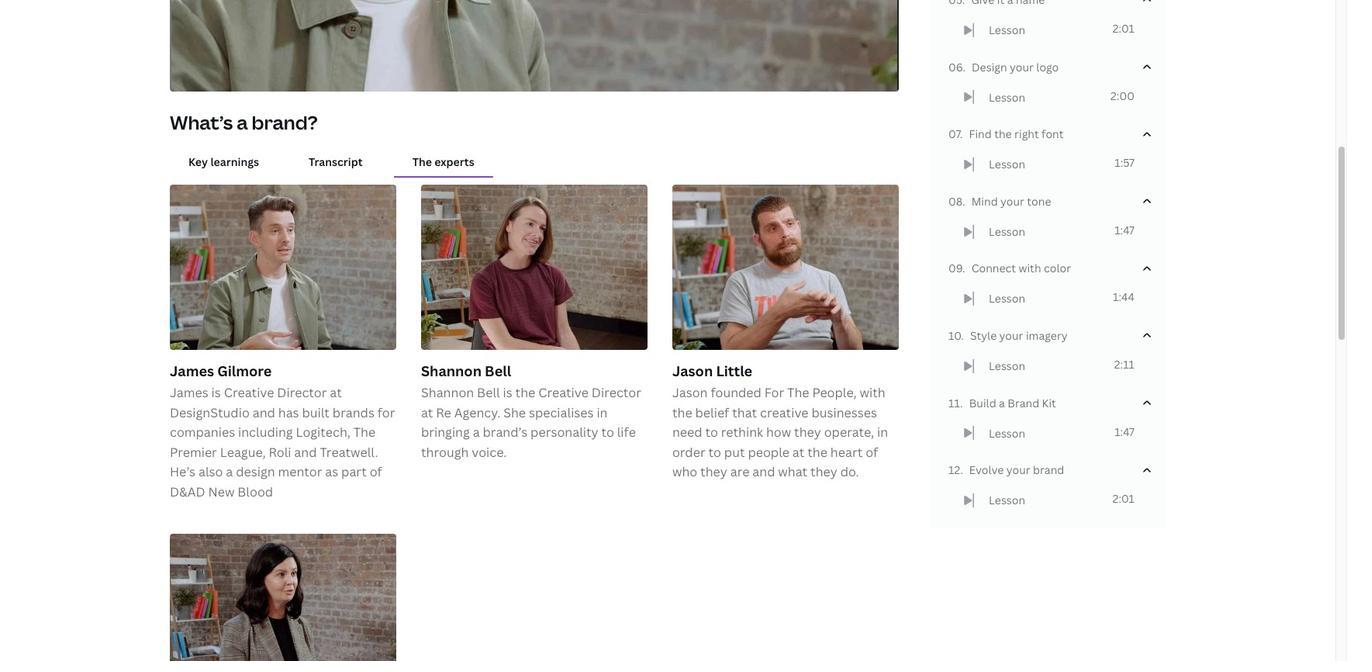 Task type: locate. For each thing, give the bounding box(es) containing it.
1 1:47 from the top
[[1115, 222, 1135, 237]]

0 vertical spatial with
[[1019, 261, 1042, 276]]

at inside jason little jason founded for the people, with the belief that creative businesses need to rethink how they operate, in order to put people at the heart of who they are and what they do.
[[793, 444, 805, 461]]

. left 'mind'
[[963, 194, 966, 209]]

what
[[778, 463, 808, 481]]

a down the agency.
[[473, 424, 480, 441]]

1 is from the left
[[211, 384, 221, 401]]

at up what
[[793, 444, 805, 461]]

07
[[949, 127, 960, 141]]

your left logo
[[1010, 59, 1034, 74]]

2 horizontal spatial at
[[793, 444, 805, 461]]

to left life
[[602, 424, 614, 441]]

who
[[673, 463, 698, 481]]

0 horizontal spatial the
[[354, 424, 376, 441]]

shannon
[[421, 361, 482, 380], [421, 384, 474, 401]]

a
[[237, 110, 248, 135], [999, 395, 1005, 410], [473, 424, 480, 441], [226, 463, 233, 481]]

1 lesson from the top
[[989, 22, 1026, 37]]

07 . find the right font
[[949, 127, 1064, 141]]

2:01
[[1113, 21, 1135, 36], [1113, 491, 1135, 506]]

the
[[995, 127, 1012, 141], [516, 384, 536, 401], [673, 404, 693, 421], [808, 444, 828, 461]]

1:47 down 2:11
[[1115, 424, 1135, 439]]

creative down gilmore
[[224, 384, 274, 401]]

the up she
[[516, 384, 536, 401]]

director up life
[[592, 384, 642, 401]]

09
[[949, 261, 963, 276]]

mentor
[[278, 463, 322, 481]]

is up she
[[503, 384, 513, 401]]

design
[[236, 463, 275, 481]]

do.
[[841, 463, 859, 481]]

rethink
[[721, 424, 763, 441]]

mind
[[972, 194, 998, 209]]

1 vertical spatial of
[[370, 463, 382, 481]]

and up mentor
[[294, 444, 317, 461]]

heart
[[831, 444, 863, 461]]

0 vertical spatial at
[[330, 384, 342, 401]]

1 vertical spatial 1:47
[[1115, 424, 1135, 439]]

how
[[766, 424, 792, 441]]

jason up belief
[[673, 384, 708, 401]]

the left the "experts"
[[412, 154, 432, 169]]

in right specialises
[[597, 404, 608, 421]]

jason little jason founded for the people, with the belief that creative businesses need to rethink how they operate, in order to put people at the heart of who they are and what they do.
[[673, 361, 888, 481]]

your left tone
[[1001, 194, 1025, 209]]

1:44
[[1113, 290, 1135, 304]]

1:57
[[1115, 155, 1135, 170]]

1 vertical spatial with
[[860, 384, 886, 401]]

creative
[[224, 384, 274, 401], [539, 384, 589, 401]]

0 horizontal spatial is
[[211, 384, 221, 401]]

0 horizontal spatial in
[[597, 404, 608, 421]]

your right style
[[1000, 328, 1024, 343]]

with up businesses
[[860, 384, 886, 401]]

1 horizontal spatial with
[[1019, 261, 1042, 276]]

the
[[412, 154, 432, 169], [788, 384, 810, 401], [354, 424, 376, 441]]

lesson down 07 . find the right font
[[989, 157, 1026, 172]]

is inside shannon bell shannon bell is the creative director at re agency. she specialises in bringing a brand's personality to life through voice.
[[503, 384, 513, 401]]

and
[[253, 404, 275, 421], [294, 444, 317, 461], [753, 463, 775, 481]]

1 creative from the left
[[224, 384, 274, 401]]

need
[[673, 424, 703, 441]]

the inside shannon bell shannon bell is the creative director at re agency. she specialises in bringing a brand's personality to life through voice.
[[516, 384, 536, 401]]

1 horizontal spatial is
[[503, 384, 513, 401]]

a right build
[[999, 395, 1005, 410]]

gilmore
[[217, 361, 272, 380]]

7 lesson from the top
[[989, 426, 1026, 440]]

they right how
[[794, 424, 821, 441]]

. left style
[[961, 328, 964, 343]]

brand
[[1033, 462, 1065, 477]]

lesson down 06 . design your logo on the right
[[989, 90, 1026, 104]]

founded
[[711, 384, 762, 401]]

1 vertical spatial shannon
[[421, 384, 474, 401]]

key learnings
[[189, 154, 259, 169]]

director
[[277, 384, 327, 401], [592, 384, 642, 401]]

1:47 down 1:57
[[1115, 222, 1135, 237]]

a right also
[[226, 463, 233, 481]]

key
[[189, 154, 208, 169]]

1 horizontal spatial director
[[592, 384, 642, 401]]

creative up specialises
[[539, 384, 589, 401]]

08
[[949, 194, 963, 209]]

the down brands
[[354, 424, 376, 441]]

style
[[970, 328, 997, 343]]

2 shannon from the top
[[421, 384, 474, 401]]

the inside jason little jason founded for the people, with the belief that creative businesses need to rethink how they operate, in order to put people at the heart of who they are and what they do.
[[788, 384, 810, 401]]

through
[[421, 444, 469, 461]]

bell
[[485, 361, 511, 380], [477, 384, 500, 401]]

1 vertical spatial james
[[170, 384, 209, 401]]

bell up the agency.
[[477, 384, 500, 401]]

. left "find"
[[960, 127, 963, 141]]

lesson down 10 . style your imagery
[[989, 358, 1026, 373]]

is inside 'james gilmore james is creative director at designstudio and has built brands for companies including logitech, the premier league, roli and treatwell. he's also a design mentor as part of d&ad new blood'
[[211, 384, 221, 401]]

0 vertical spatial of
[[866, 444, 879, 461]]

and down people
[[753, 463, 775, 481]]

logo
[[1037, 59, 1059, 74]]

0 horizontal spatial and
[[253, 404, 275, 421]]

your for logo
[[1010, 59, 1034, 74]]

the experts button
[[394, 147, 493, 176]]

jason little image
[[673, 184, 899, 350]]

businesses
[[812, 404, 877, 421]]

12 . evolve your brand
[[949, 462, 1065, 477]]

1 horizontal spatial creative
[[539, 384, 589, 401]]

logitech,
[[296, 424, 351, 441]]

at
[[330, 384, 342, 401], [421, 404, 433, 421], [793, 444, 805, 461]]

1 horizontal spatial in
[[877, 424, 888, 441]]

brand?
[[252, 110, 318, 135]]

lesson down 11 . build a brand kit
[[989, 426, 1026, 440]]

lesson
[[989, 22, 1026, 37], [989, 90, 1026, 104], [989, 157, 1026, 172], [989, 224, 1026, 239], [989, 291, 1026, 306], [989, 358, 1026, 373], [989, 426, 1026, 440], [989, 493, 1026, 507]]

1 horizontal spatial and
[[294, 444, 317, 461]]

lesson down 09 . connect with color
[[989, 291, 1026, 306]]

the right for
[[788, 384, 810, 401]]

. left evolve
[[961, 462, 963, 477]]

creative inside shannon bell shannon bell is the creative director at re agency. she specialises in bringing a brand's personality to life through voice.
[[539, 384, 589, 401]]

1 vertical spatial at
[[421, 404, 433, 421]]

0 vertical spatial in
[[597, 404, 608, 421]]

with left "color"
[[1019, 261, 1042, 276]]

people
[[748, 444, 790, 461]]

. left build
[[961, 395, 963, 410]]

agency.
[[454, 404, 501, 421]]

1 horizontal spatial at
[[421, 404, 433, 421]]

09 . connect with color
[[949, 261, 1071, 276]]

0 horizontal spatial of
[[370, 463, 382, 481]]

of right heart
[[866, 444, 879, 461]]

brands
[[333, 404, 375, 421]]

2 vertical spatial the
[[354, 424, 376, 441]]

2 director from the left
[[592, 384, 642, 401]]

2 jason from the top
[[673, 384, 708, 401]]

0 vertical spatial 2:01
[[1113, 21, 1135, 36]]

has
[[278, 404, 299, 421]]

0 horizontal spatial director
[[277, 384, 327, 401]]

creative
[[760, 404, 809, 421]]

0 horizontal spatial with
[[860, 384, 886, 401]]

0 vertical spatial jason
[[673, 361, 713, 380]]

roli
[[269, 444, 291, 461]]

of
[[866, 444, 879, 461], [370, 463, 382, 481]]

1 vertical spatial bell
[[477, 384, 500, 401]]

0 vertical spatial and
[[253, 404, 275, 421]]

to inside shannon bell shannon bell is the creative director at re agency. she specialises in bringing a brand's personality to life through voice.
[[602, 424, 614, 441]]

at inside shannon bell shannon bell is the creative director at re agency. she specialises in bringing a brand's personality to life through voice.
[[421, 404, 433, 421]]

. left design at top
[[963, 59, 966, 74]]

she
[[504, 404, 526, 421]]

lesson down 08 . mind your tone at right
[[989, 224, 1026, 239]]

1:47
[[1115, 222, 1135, 237], [1115, 424, 1135, 439]]

2 vertical spatial at
[[793, 444, 805, 461]]

brand's
[[483, 424, 528, 441]]

2 horizontal spatial and
[[753, 463, 775, 481]]

of inside jason little jason founded for the people, with the belief that creative businesses need to rethink how they operate, in order to put people at the heart of who they are and what they do.
[[866, 444, 879, 461]]

1 vertical spatial and
[[294, 444, 317, 461]]

at inside 'james gilmore james is creative director at designstudio and has built brands for companies including logitech, the premier league, roli and treatwell. he's also a design mentor as part of d&ad new blood'
[[330, 384, 342, 401]]

jason left little
[[673, 361, 713, 380]]

. for 12
[[961, 462, 963, 477]]

specialises
[[529, 404, 594, 421]]

0 vertical spatial shannon
[[421, 361, 482, 380]]

as
[[325, 463, 338, 481]]

2 is from the left
[[503, 384, 513, 401]]

2 creative from the left
[[539, 384, 589, 401]]

2 horizontal spatial the
[[788, 384, 810, 401]]

.
[[963, 59, 966, 74], [960, 127, 963, 141], [963, 194, 966, 209], [963, 261, 966, 276], [961, 328, 964, 343], [961, 395, 963, 410], [961, 462, 963, 477]]

bell up she
[[485, 361, 511, 380]]

including
[[238, 424, 293, 441]]

1 horizontal spatial the
[[412, 154, 432, 169]]

0 vertical spatial 1:47
[[1115, 222, 1135, 237]]

lesson down 12 . evolve your brand
[[989, 493, 1026, 507]]

evolve
[[970, 462, 1004, 477]]

part
[[341, 463, 367, 481]]

is up designstudio
[[211, 384, 221, 401]]

0 vertical spatial james
[[170, 361, 214, 380]]

2 lesson from the top
[[989, 90, 1026, 104]]

2 vertical spatial and
[[753, 463, 775, 481]]

1 director from the left
[[277, 384, 327, 401]]

learnings
[[211, 154, 259, 169]]

at left re
[[421, 404, 433, 421]]

0 horizontal spatial creative
[[224, 384, 274, 401]]

12
[[949, 462, 961, 477]]

director inside shannon bell shannon bell is the creative director at re agency. she specialises in bringing a brand's personality to life through voice.
[[592, 384, 642, 401]]

in right operate,
[[877, 424, 888, 441]]

2 2:01 from the top
[[1113, 491, 1135, 506]]

jason
[[673, 361, 713, 380], [673, 384, 708, 401]]

of right part
[[370, 463, 382, 481]]

to
[[602, 424, 614, 441], [706, 424, 718, 441], [709, 444, 721, 461]]

1 vertical spatial jason
[[673, 384, 708, 401]]

d&ad
[[170, 483, 205, 500]]

re
[[436, 404, 451, 421]]

0 vertical spatial the
[[412, 154, 432, 169]]

8 lesson from the top
[[989, 493, 1026, 507]]

they left do. at the bottom of page
[[811, 463, 838, 481]]

to left put
[[709, 444, 721, 461]]

1 horizontal spatial of
[[866, 444, 879, 461]]

of inside 'james gilmore james is creative director at designstudio and has built brands for companies including logitech, the premier league, roli and treatwell. he's also a design mentor as part of d&ad new blood'
[[370, 463, 382, 481]]

your
[[1010, 59, 1034, 74], [1001, 194, 1025, 209], [1000, 328, 1024, 343], [1007, 462, 1031, 477]]

a inside shannon bell shannon bell is the creative director at re agency. she specialises in bringing a brand's personality to life through voice.
[[473, 424, 480, 441]]

1 vertical spatial the
[[788, 384, 810, 401]]

lesson up 06 . design your logo on the right
[[989, 22, 1026, 37]]

. left connect
[[963, 261, 966, 276]]

0 horizontal spatial at
[[330, 384, 342, 401]]

director up has at left bottom
[[277, 384, 327, 401]]

he's
[[170, 463, 196, 481]]

creative inside 'james gilmore james is creative director at designstudio and has built brands for companies including logitech, the premier league, roli and treatwell. he's also a design mentor as part of d&ad new blood'
[[224, 384, 274, 401]]

1 vertical spatial in
[[877, 424, 888, 441]]

. for 09
[[963, 261, 966, 276]]

they
[[794, 424, 821, 441], [701, 463, 728, 481], [811, 463, 838, 481]]

your left brand
[[1007, 462, 1031, 477]]

they left the are
[[701, 463, 728, 481]]

at up brands
[[330, 384, 342, 401]]

3 lesson from the top
[[989, 157, 1026, 172]]

1 vertical spatial 2:01
[[1113, 491, 1135, 506]]

in inside jason little jason founded for the people, with the belief that creative businesses need to rethink how they operate, in order to put people at the heart of who they are and what they do.
[[877, 424, 888, 441]]

and up including
[[253, 404, 275, 421]]

to down belief
[[706, 424, 718, 441]]



Task type: vqa. For each thing, say whether or not it's contained in the screenshot.


Task type: describe. For each thing, give the bounding box(es) containing it.
11
[[949, 395, 961, 410]]

transcript button
[[290, 147, 381, 176]]

companies
[[170, 424, 235, 441]]

what's a brand?
[[170, 110, 318, 135]]

for
[[378, 404, 395, 421]]

. for 06
[[963, 59, 966, 74]]

operate,
[[824, 424, 875, 441]]

6 lesson from the top
[[989, 358, 1026, 373]]

key learnings button
[[170, 147, 278, 176]]

a inside 'james gilmore james is creative director at designstudio and has built brands for companies including logitech, the premier league, roli and treatwell. he's also a design mentor as part of d&ad new blood'
[[226, 463, 233, 481]]

little
[[716, 361, 753, 380]]

new
[[208, 483, 235, 500]]

voice.
[[472, 444, 507, 461]]

build
[[970, 395, 997, 410]]

0 vertical spatial bell
[[485, 361, 511, 380]]

shanon bell image
[[421, 184, 648, 350]]

what's
[[170, 110, 233, 135]]

experts
[[435, 154, 475, 169]]

premier
[[170, 444, 217, 461]]

director inside 'james gilmore james is creative director at designstudio and has built brands for companies including logitech, the premier league, roli and treatwell. he's also a design mentor as part of d&ad new blood'
[[277, 384, 327, 401]]

built
[[302, 404, 330, 421]]

natalie smith image
[[170, 533, 396, 661]]

2 1:47 from the top
[[1115, 424, 1135, 439]]

a up the learnings at the top of the page
[[237, 110, 248, 135]]

connect
[[972, 261, 1016, 276]]

1 shannon from the top
[[421, 361, 482, 380]]

treatwell.
[[320, 444, 378, 461]]

. for 11
[[961, 395, 963, 410]]

also
[[199, 463, 223, 481]]

11 . build a brand kit
[[949, 395, 1057, 410]]

06 . design your logo
[[949, 59, 1059, 74]]

design
[[972, 59, 1008, 74]]

1 james from the top
[[170, 361, 214, 380]]

2 james from the top
[[170, 384, 209, 401]]

life
[[617, 424, 636, 441]]

2:00
[[1111, 88, 1135, 103]]

06
[[949, 59, 963, 74]]

4 lesson from the top
[[989, 224, 1026, 239]]

1 2:01 from the top
[[1113, 21, 1135, 36]]

designstudio
[[170, 404, 250, 421]]

the experts
[[412, 154, 475, 169]]

imagery
[[1026, 328, 1068, 343]]

5 lesson from the top
[[989, 291, 1026, 306]]

. for 10
[[961, 328, 964, 343]]

. for 08
[[963, 194, 966, 209]]

transcript
[[309, 154, 363, 169]]

order
[[673, 444, 706, 461]]

the inside 'james gilmore james is creative director at designstudio and has built brands for companies including logitech, the premier league, roli and treatwell. he's also a design mentor as part of d&ad new blood'
[[354, 424, 376, 441]]

your for brand
[[1007, 462, 1031, 477]]

the up need
[[673, 404, 693, 421]]

color
[[1044, 261, 1071, 276]]

belief
[[696, 404, 730, 421]]

james gilmore james is creative director at designstudio and has built brands for companies including logitech, the premier league, roli and treatwell. he's also a design mentor as part of d&ad new blood
[[170, 361, 395, 500]]

08 . mind your tone
[[949, 194, 1052, 209]]

tone
[[1027, 194, 1052, 209]]

and inside jason little jason founded for the people, with the belief that creative businesses need to rethink how they operate, in order to put people at the heart of who they are and what they do.
[[753, 463, 775, 481]]

for
[[765, 384, 785, 401]]

league,
[[220, 444, 266, 461]]

people,
[[813, 384, 857, 401]]

10 . style your imagery
[[949, 328, 1068, 343]]

the inside button
[[412, 154, 432, 169]]

the right "find"
[[995, 127, 1012, 141]]

10
[[949, 328, 961, 343]]

shannon bell shannon bell is the creative director at re agency. she specialises in bringing a brand's personality to life through voice.
[[421, 361, 642, 461]]

brand
[[1008, 395, 1040, 410]]

are
[[731, 463, 750, 481]]

find
[[969, 127, 992, 141]]

that
[[733, 404, 757, 421]]

with inside jason little jason founded for the people, with the belief that creative businesses need to rethink how they operate, in order to put people at the heart of who they are and what they do.
[[860, 384, 886, 401]]

put
[[724, 444, 745, 461]]

bringing
[[421, 424, 470, 441]]

font
[[1042, 127, 1064, 141]]

your for imagery
[[1000, 328, 1024, 343]]

1 jason from the top
[[673, 361, 713, 380]]

in inside shannon bell shannon bell is the creative director at re agency. she specialises in bringing a brand's personality to life through voice.
[[597, 404, 608, 421]]

right
[[1015, 127, 1039, 141]]

the left heart
[[808, 444, 828, 461]]

blood
[[238, 483, 273, 500]]

your for tone
[[1001, 194, 1025, 209]]

personality
[[531, 424, 599, 441]]

kit
[[1042, 395, 1057, 410]]

james gilmore image
[[170, 184, 396, 350]]

. for 07
[[960, 127, 963, 141]]

2:11
[[1115, 357, 1135, 372]]



